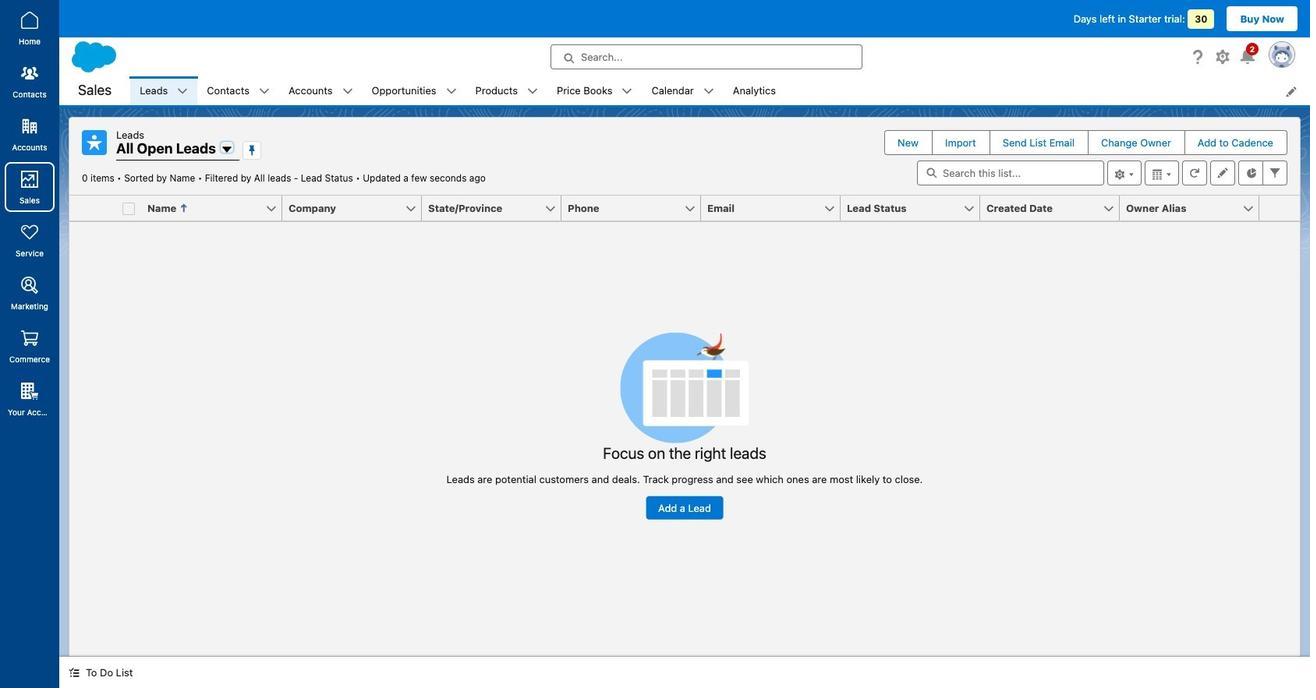 Task type: locate. For each thing, give the bounding box(es) containing it.
4 text default image from the left
[[704, 86, 715, 97]]

text default image
[[177, 86, 188, 97], [342, 86, 353, 97], [446, 86, 457, 97], [69, 668, 80, 679]]

5 list item from the left
[[466, 76, 548, 105]]

company element
[[282, 196, 431, 222]]

state/province element
[[422, 196, 571, 222]]

status
[[447, 333, 923, 520]]

all open leads status
[[82, 172, 363, 184]]

item number image
[[69, 196, 116, 221]]

action element
[[1260, 196, 1301, 222]]

1 text default image from the left
[[259, 86, 270, 97]]

status inside all open leads|leads|list view element
[[447, 333, 923, 520]]

list item
[[131, 76, 198, 105], [198, 76, 279, 105], [279, 76, 363, 105], [363, 76, 466, 105], [466, 76, 548, 105], [548, 76, 643, 105], [643, 76, 724, 105]]

list
[[131, 76, 1311, 105]]

cell
[[116, 196, 141, 222]]

text default image
[[259, 86, 270, 97], [527, 86, 538, 97], [622, 86, 633, 97], [704, 86, 715, 97]]

2 text default image from the left
[[527, 86, 538, 97]]

email element
[[701, 196, 851, 222]]

3 text default image from the left
[[622, 86, 633, 97]]



Task type: describe. For each thing, give the bounding box(es) containing it.
owner alias element
[[1120, 196, 1270, 222]]

7 list item from the left
[[643, 76, 724, 105]]

Search All Open Leads list view. search field
[[918, 161, 1105, 186]]

text default image for sixth list item
[[622, 86, 633, 97]]

action image
[[1260, 196, 1301, 221]]

lead status element
[[841, 196, 990, 222]]

created date element
[[981, 196, 1130, 222]]

name element
[[141, 196, 292, 222]]

6 list item from the left
[[548, 76, 643, 105]]

1 list item from the left
[[131, 76, 198, 105]]

2 list item from the left
[[198, 76, 279, 105]]

item number element
[[69, 196, 116, 222]]

text default image for 7th list item from the left
[[704, 86, 715, 97]]

all open leads|leads|list view element
[[69, 117, 1301, 658]]

cell inside all open leads|leads|list view element
[[116, 196, 141, 222]]

text default image for second list item from left
[[259, 86, 270, 97]]

text default image for fifth list item from left
[[527, 86, 538, 97]]

3 list item from the left
[[279, 76, 363, 105]]

phone element
[[562, 196, 711, 222]]

4 list item from the left
[[363, 76, 466, 105]]



Task type: vqa. For each thing, say whether or not it's contained in the screenshot.
2nd Select an Option text box from the left
no



